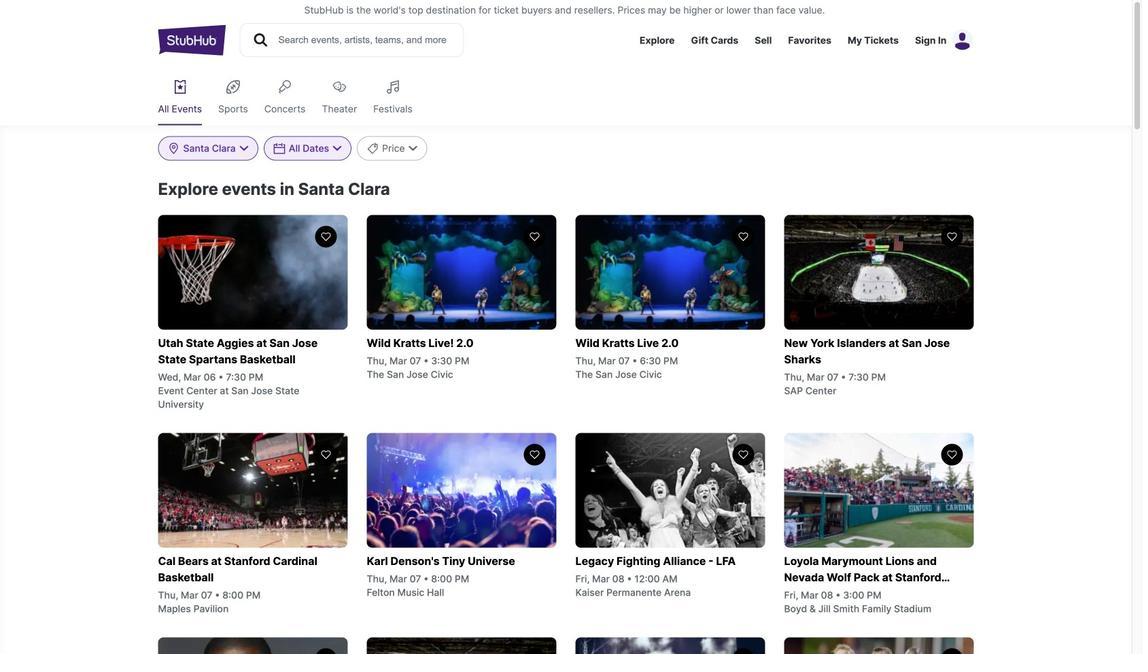 Task type: locate. For each thing, give the bounding box(es) containing it.
stubhub image
[[158, 23, 226, 57]]

None field
[[158, 136, 258, 161], [264, 136, 352, 161], [357, 136, 427, 161], [158, 136, 258, 161], [264, 136, 352, 161], [357, 136, 427, 161]]

Search events, artists, teams, and more field
[[277, 33, 451, 48]]



Task type: vqa. For each thing, say whether or not it's contained in the screenshot.
FIELD
yes



